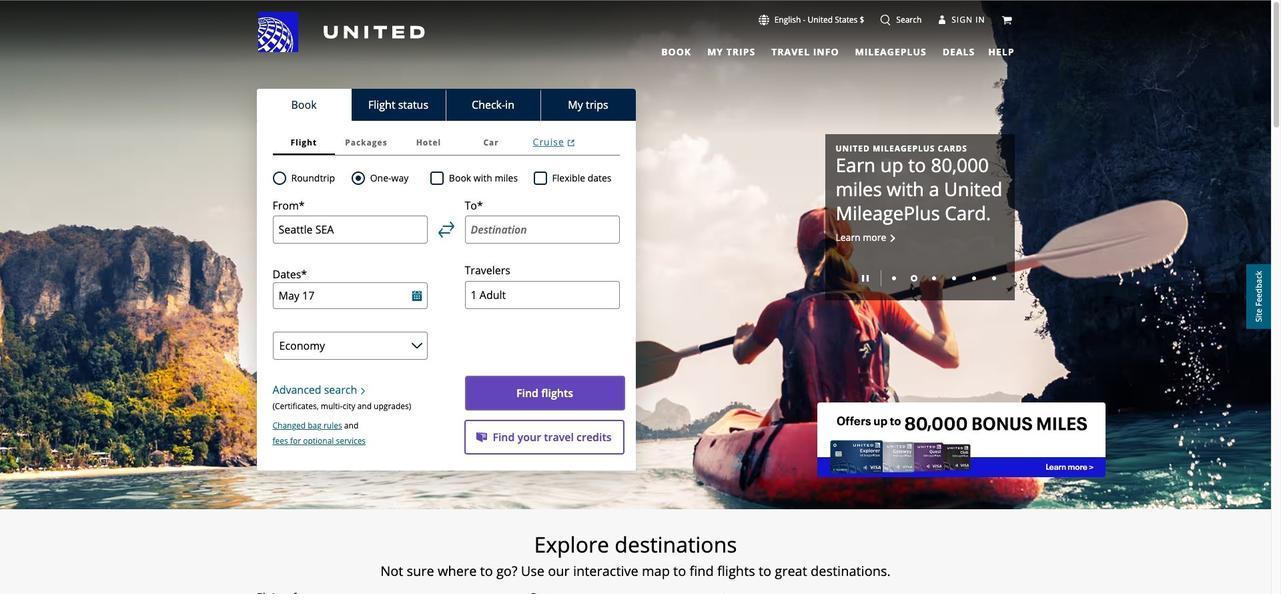 Task type: vqa. For each thing, say whether or not it's contained in the screenshot.
reverse origin and destination icon
yes



Task type: describe. For each thing, give the bounding box(es) containing it.
view cart, click to view list of recently searched saved trips. image
[[1002, 15, 1013, 25]]

0 vertical spatial tab list
[[654, 40, 978, 60]]

slide 3 of 6 image
[[932, 277, 936, 281]]

Depart text field
[[273, 283, 428, 309]]

carousel buttons element
[[836, 266, 1005, 290]]

Origin text field
[[273, 216, 428, 244]]

1 vertical spatial tab list
[[257, 89, 636, 121]]

explore destinations element
[[180, 531, 1092, 558]]

united logo link to homepage image
[[258, 12, 425, 52]]

reverse origin and destination image
[[438, 222, 454, 238]]

not sure where to go? use our interactive map to find flights to great destinations. element
[[180, 564, 1092, 580]]



Task type: locate. For each thing, give the bounding box(es) containing it.
round trip flight search element
[[286, 170, 335, 186]]

2 vertical spatial tab list
[[273, 130, 620, 156]]

slide 5 of 6 image
[[972, 277, 976, 281]]

main content
[[0, 1, 1272, 594]]

navigation
[[0, 11, 1272, 60]]

pause image
[[862, 275, 869, 282]]

Destination text field
[[465, 216, 620, 244]]

slide 2 of 6 image
[[911, 275, 918, 282]]

book with miles element
[[431, 170, 534, 186]]

please enter the max price in the input text or tab to access the slider to set the max price. element
[[688, 590, 737, 594]]

currently in english united states	$ enter to change image
[[759, 15, 770, 25]]

slide 1 of 6 image
[[892, 277, 896, 281]]

one way flight search element
[[365, 170, 409, 186]]

flying from element
[[257, 590, 320, 594]]

tab list
[[654, 40, 978, 60], [257, 89, 636, 121], [273, 130, 620, 156]]

slide 6 of 6 image
[[993, 277, 997, 281]]

slide 4 of 6 image
[[952, 277, 956, 281]]



